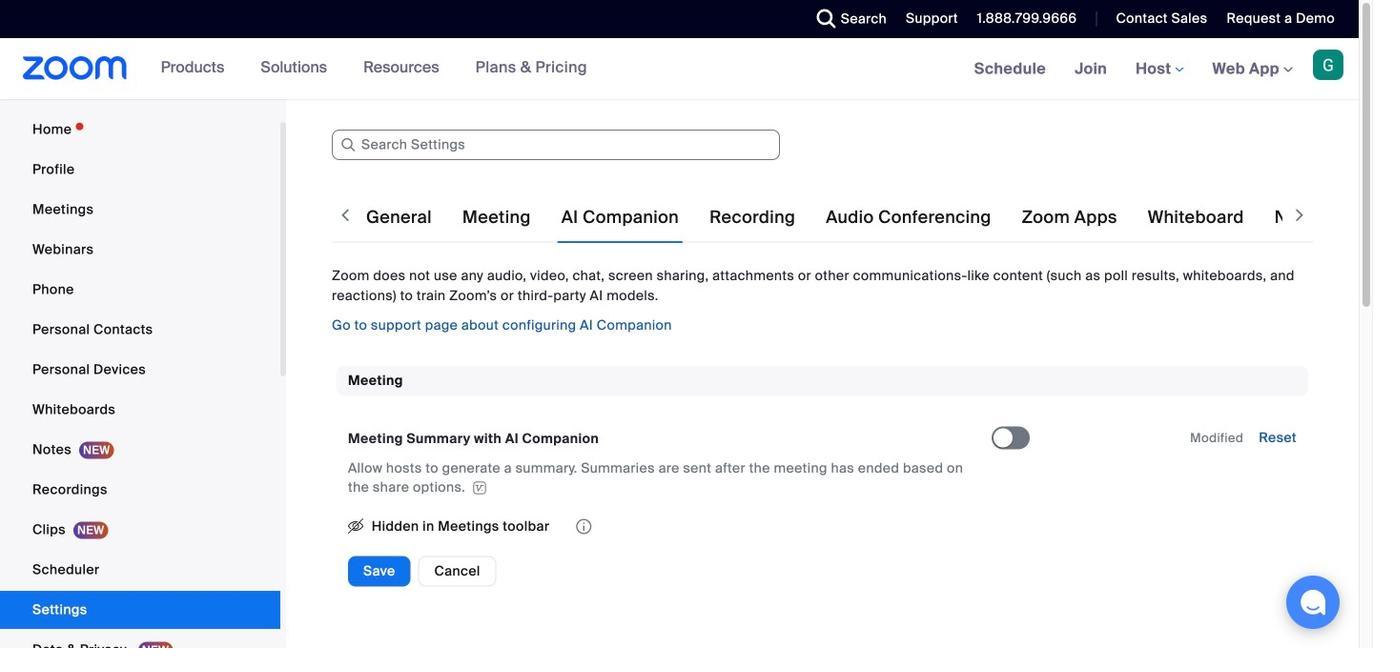 Task type: vqa. For each thing, say whether or not it's contained in the screenshot.
&
no



Task type: describe. For each thing, give the bounding box(es) containing it.
support version for meeting summary with ai companion image
[[470, 482, 489, 495]]

product information navigation
[[146, 38, 602, 99]]

Search Settings text field
[[332, 130, 780, 160]]

learn more about hidden in meetings toolbar image
[[574, 520, 593, 533]]

2 application from the top
[[348, 512, 992, 541]]

scroll right image
[[1290, 206, 1309, 225]]

open chat image
[[1300, 589, 1326, 616]]

meeting element
[[337, 366, 1308, 619]]



Task type: locate. For each thing, give the bounding box(es) containing it.
scroll left image
[[336, 206, 355, 225]]

banner
[[0, 38, 1359, 101]]

0 vertical spatial application
[[348, 459, 975, 497]]

1 application from the top
[[348, 459, 975, 497]]

1 vertical spatial application
[[348, 512, 992, 541]]

personal menu menu
[[0, 111, 280, 648]]

application
[[348, 459, 975, 497], [348, 512, 992, 541]]

meetings navigation
[[960, 38, 1359, 101]]

zoom logo image
[[23, 56, 127, 80]]

profile picture image
[[1313, 50, 1344, 80]]

tabs of my account settings page tab list
[[362, 191, 1373, 244]]



